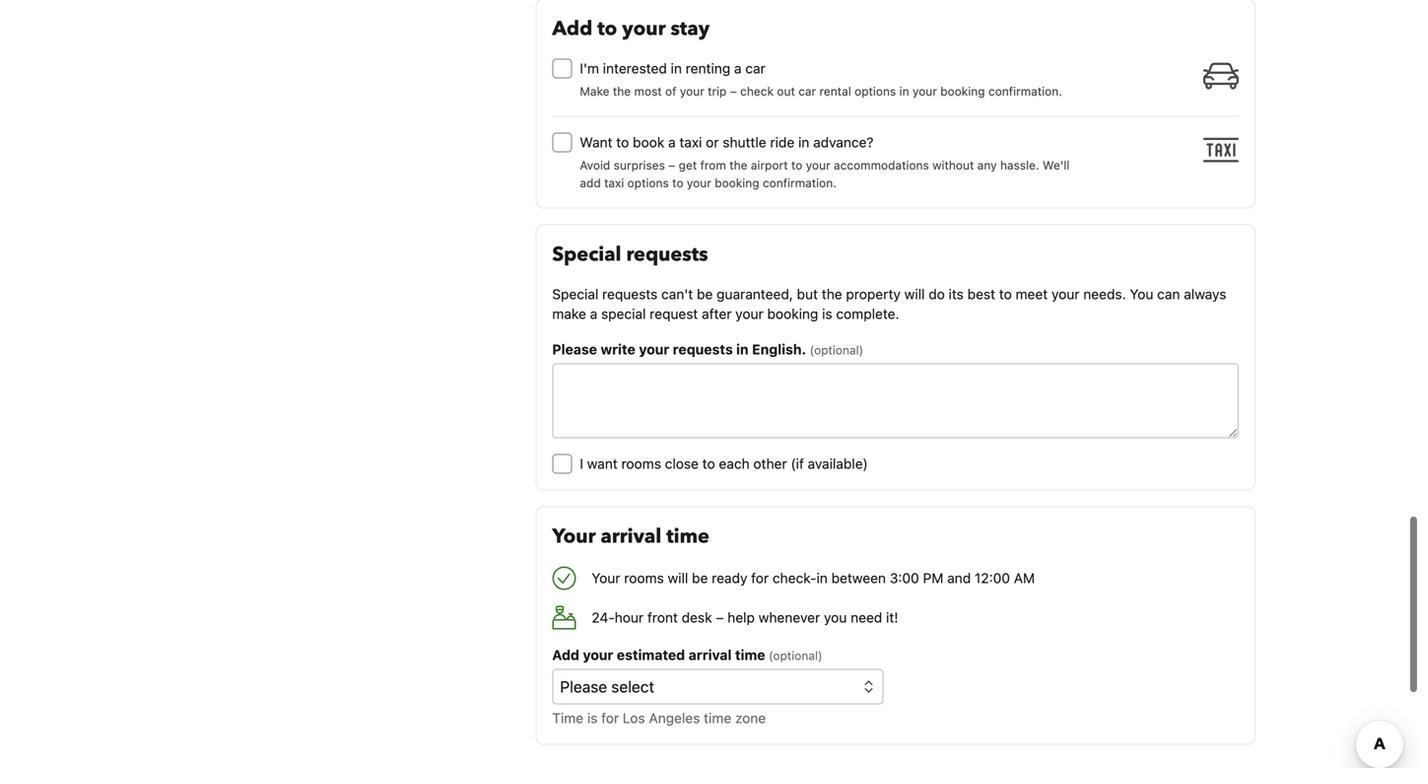 Task type: describe. For each thing, give the bounding box(es) containing it.
accommodations
[[834, 158, 930, 172]]

(if
[[791, 456, 804, 472]]

in left english.
[[737, 341, 749, 358]]

get
[[679, 158, 697, 172]]

but
[[797, 286, 818, 302]]

without
[[933, 158, 974, 172]]

front
[[648, 609, 678, 626]]

24-
[[592, 609, 615, 626]]

whenever
[[759, 609, 821, 626]]

your right of
[[680, 84, 705, 98]]

2 vertical spatial time
[[704, 710, 732, 726]]

booking inside "special requests can't be guaranteed, but the property will do its best to meet your needs. you can always make a special request after your booking is complete."
[[768, 306, 819, 322]]

0 vertical spatial rooms
[[622, 456, 662, 472]]

renting
[[686, 60, 731, 77]]

0 vertical spatial the
[[613, 84, 631, 98]]

3:00 pm
[[890, 570, 944, 586]]

in up of
[[671, 60, 682, 77]]

trip
[[708, 84, 727, 98]]

0 vertical spatial –
[[730, 84, 737, 98]]

between
[[832, 570, 886, 586]]

time is for los angeles time zone
[[552, 710, 766, 726]]

meet
[[1016, 286, 1048, 302]]

1 vertical spatial arrival
[[689, 647, 732, 663]]

i'm interested in renting a car
[[580, 60, 766, 77]]

make the most of your trip – check out car rental options in your booking confirmation.
[[580, 84, 1063, 98]]

group containing i'm interested in renting a car
[[552, 51, 1247, 192]]

airport
[[751, 158, 788, 172]]

your right the write
[[639, 341, 670, 358]]

to down 'ride'
[[792, 158, 803, 172]]

ready
[[712, 570, 748, 586]]

advance?
[[814, 134, 874, 150]]

in left between
[[817, 570, 828, 586]]

each
[[719, 456, 750, 472]]

– inside avoid surprises – get from the airport to your accommodations without any hassle. we'll add taxi options to your booking confirmation.
[[669, 158, 676, 172]]

your for your arrival time
[[552, 523, 596, 550]]

make
[[580, 84, 610, 98]]

in right 'ride'
[[799, 134, 810, 150]]

in right rental
[[900, 84, 910, 98]]

any
[[978, 158, 997, 172]]

guaranteed,
[[717, 286, 794, 302]]

your rooms will be ready for check-in between 3:00 pm and 12:00 am
[[592, 570, 1035, 586]]

check-
[[773, 570, 817, 586]]

confirmation. inside avoid surprises – get from the airport to your accommodations without any hassle. we'll add taxi options to your booking confirmation.
[[763, 176, 837, 190]]

1 vertical spatial rooms
[[624, 570, 664, 586]]

request
[[650, 306, 698, 322]]

book
[[633, 134, 665, 150]]

after
[[702, 306, 732, 322]]

your arrival time
[[552, 523, 710, 550]]

the inside "special requests can't be guaranteed, but the property will do its best to meet your needs. you can always make a special request after your booking is complete."
[[822, 286, 843, 302]]

shuttle
[[723, 134, 767, 150]]

your for your rooms will be ready for check-in between 3:00 pm and 12:00 am
[[592, 570, 621, 586]]

your down get
[[687, 176, 712, 190]]

is inside "special requests can't be guaranteed, but the property will do its best to meet your needs. you can always make a special request after your booking is complete."
[[822, 306, 833, 322]]

0 vertical spatial options
[[855, 84, 896, 98]]

complete.
[[837, 306, 900, 322]]

angeles
[[649, 710, 700, 726]]

time
[[552, 710, 584, 726]]

i
[[580, 456, 584, 472]]

add
[[580, 176, 601, 190]]

most
[[634, 84, 662, 98]]

make
[[552, 306, 587, 322]]

interested
[[603, 60, 667, 77]]

needs.
[[1084, 286, 1127, 302]]

i'm
[[580, 60, 599, 77]]

your down 'guaranteed,'
[[736, 306, 764, 322]]

surprises
[[614, 158, 665, 172]]

to down get
[[673, 176, 684, 190]]

write
[[601, 341, 636, 358]]

your up interested
[[622, 15, 666, 43]]

0 vertical spatial time
[[667, 523, 710, 550]]

1 vertical spatial a
[[668, 134, 676, 150]]

english.
[[752, 341, 807, 358]]

to left book
[[617, 134, 629, 150]]

best
[[968, 286, 996, 302]]

close
[[665, 456, 699, 472]]

requests for special requests
[[627, 241, 709, 268]]

0 vertical spatial booking
[[941, 84, 986, 98]]

your right "meet"
[[1052, 286, 1080, 302]]

1 horizontal spatial –
[[716, 609, 724, 626]]

ride
[[770, 134, 795, 150]]

you
[[824, 609, 847, 626]]

always
[[1184, 286, 1227, 302]]

rental
[[820, 84, 852, 98]]

from
[[701, 158, 726, 172]]

special
[[601, 306, 646, 322]]

your down 24-
[[583, 647, 614, 663]]



Task type: locate. For each thing, give the bounding box(es) containing it.
options inside avoid surprises – get from the airport to your accommodations without any hassle. we'll add taxi options to your booking confirmation.
[[628, 176, 669, 190]]

be left ready
[[692, 570, 708, 586]]

a inside "special requests can't be guaranteed, but the property will do its best to meet your needs. you can always make a special request after your booking is complete."
[[590, 306, 598, 322]]

of
[[666, 84, 677, 98]]

0 horizontal spatial booking
[[715, 176, 760, 190]]

1 vertical spatial car
[[799, 84, 816, 98]]

avoid
[[580, 158, 611, 172]]

time down 24-hour front desk – help whenever you need it!
[[735, 647, 766, 663]]

out
[[777, 84, 795, 98]]

– right trip at the top of the page
[[730, 84, 737, 98]]

requests for special requests can't be guaranteed, but the property will do its best to meet your needs. you can always make a special request after your booking is complete.
[[602, 286, 658, 302]]

be up after
[[697, 286, 713, 302]]

confirmation. up hassle.
[[989, 84, 1063, 98]]

add for add to your stay
[[552, 15, 593, 43]]

24-hour front desk – help whenever you need it!
[[592, 609, 899, 626]]

zone
[[736, 710, 766, 726]]

a right make
[[590, 306, 598, 322]]

to up i'm
[[598, 15, 618, 43]]

requests inside "special requests can't be guaranteed, but the property will do its best to meet your needs. you can always make a special request after your booking is complete."
[[602, 286, 658, 302]]

special inside "special requests can't be guaranteed, but the property will do its best to meet your needs. you can always make a special request after your booking is complete."
[[552, 286, 599, 302]]

1 horizontal spatial for
[[752, 570, 769, 586]]

car
[[746, 60, 766, 77], [799, 84, 816, 98]]

your up without
[[913, 84, 938, 98]]

arrival
[[601, 523, 662, 550], [689, 647, 732, 663]]

1 vertical spatial the
[[730, 158, 748, 172]]

0 vertical spatial be
[[697, 286, 713, 302]]

requests up can't
[[627, 241, 709, 268]]

1 vertical spatial booking
[[715, 176, 760, 190]]

1 vertical spatial taxi
[[604, 176, 624, 190]]

special requests can't be guaranteed, but the property will do its best to meet your needs. you can always make a special request after your booking is complete.
[[552, 286, 1227, 322]]

to left each
[[703, 456, 715, 472]]

1 vertical spatial requests
[[602, 286, 658, 302]]

add up time
[[552, 647, 580, 663]]

special for special requests
[[552, 241, 622, 268]]

requests
[[627, 241, 709, 268], [602, 286, 658, 302], [673, 341, 733, 358]]

– left get
[[669, 158, 676, 172]]

stay
[[671, 15, 710, 43]]

1 vertical spatial be
[[692, 570, 708, 586]]

the
[[613, 84, 631, 98], [730, 158, 748, 172], [822, 286, 843, 302]]

1 add from the top
[[552, 15, 593, 43]]

add your estimated arrival time (optional)
[[552, 647, 823, 663]]

for
[[752, 570, 769, 586], [602, 710, 619, 726]]

0 horizontal spatial taxi
[[604, 176, 624, 190]]

1 horizontal spatial will
[[905, 286, 925, 302]]

taxi left or
[[680, 134, 702, 150]]

2 vertical spatial –
[[716, 609, 724, 626]]

booking down from
[[715, 176, 760, 190]]

2 vertical spatial a
[[590, 306, 598, 322]]

group
[[552, 51, 1247, 192]]

want
[[587, 456, 618, 472]]

1 vertical spatial (optional)
[[769, 649, 823, 663]]

– left help
[[716, 609, 724, 626]]

0 vertical spatial confirmation.
[[989, 84, 1063, 98]]

car right out
[[799, 84, 816, 98]]

check
[[741, 84, 774, 98]]

a
[[735, 60, 742, 77], [668, 134, 676, 150], [590, 306, 598, 322]]

taxi
[[680, 134, 702, 150], [604, 176, 624, 190]]

arrival down desk
[[689, 647, 732, 663]]

i want rooms close to each other (if available)
[[580, 456, 868, 472]]

1 vertical spatial will
[[668, 570, 688, 586]]

booking inside avoid surprises – get from the airport to your accommodations without any hassle. we'll add taxi options to your booking confirmation.
[[715, 176, 760, 190]]

0 horizontal spatial a
[[590, 306, 598, 322]]

0 horizontal spatial the
[[613, 84, 631, 98]]

add up i'm
[[552, 15, 593, 43]]

0 vertical spatial requests
[[627, 241, 709, 268]]

1 horizontal spatial the
[[730, 158, 748, 172]]

help
[[728, 609, 755, 626]]

its
[[949, 286, 964, 302]]

be
[[697, 286, 713, 302], [692, 570, 708, 586]]

do
[[929, 286, 945, 302]]

be for ready
[[692, 570, 708, 586]]

add
[[552, 15, 593, 43], [552, 647, 580, 663]]

is
[[822, 306, 833, 322], [588, 710, 598, 726]]

2 vertical spatial the
[[822, 286, 843, 302]]

1 horizontal spatial arrival
[[689, 647, 732, 663]]

property
[[846, 286, 901, 302]]

0 vertical spatial taxi
[[680, 134, 702, 150]]

you
[[1130, 286, 1154, 302]]

1 horizontal spatial taxi
[[680, 134, 702, 150]]

taxi right the "add"
[[604, 176, 624, 190]]

booking down but
[[768, 306, 819, 322]]

available)
[[808, 456, 868, 472]]

2 special from the top
[[552, 286, 599, 302]]

options right rental
[[855, 84, 896, 98]]

the right but
[[822, 286, 843, 302]]

los
[[623, 710, 645, 726]]

requests up special
[[602, 286, 658, 302]]

the inside avoid surprises – get from the airport to your accommodations without any hassle. we'll add taxi options to your booking confirmation.
[[730, 158, 748, 172]]

for left 'los'
[[602, 710, 619, 726]]

0 vertical spatial your
[[552, 523, 596, 550]]

is right time
[[588, 710, 598, 726]]

1 horizontal spatial a
[[668, 134, 676, 150]]

other
[[754, 456, 787, 472]]

special requests
[[552, 241, 709, 268]]

0 vertical spatial is
[[822, 306, 833, 322]]

(optional) inside please write your requests in english. (optional)
[[810, 343, 864, 357]]

the left most
[[613, 84, 631, 98]]

0 horizontal spatial –
[[669, 158, 676, 172]]

–
[[730, 84, 737, 98], [669, 158, 676, 172], [716, 609, 724, 626]]

1 horizontal spatial confirmation.
[[989, 84, 1063, 98]]

the down shuttle
[[730, 158, 748, 172]]

for right ready
[[752, 570, 769, 586]]

None text field
[[552, 363, 1239, 438]]

(optional)
[[810, 343, 864, 357], [769, 649, 823, 663]]

your
[[622, 15, 666, 43], [680, 84, 705, 98], [913, 84, 938, 98], [806, 158, 831, 172], [687, 176, 712, 190], [1052, 286, 1080, 302], [736, 306, 764, 322], [639, 341, 670, 358], [583, 647, 614, 663]]

want
[[580, 134, 613, 150]]

1 vertical spatial for
[[602, 710, 619, 726]]

car up check
[[746, 60, 766, 77]]

0 horizontal spatial for
[[602, 710, 619, 726]]

0 vertical spatial add
[[552, 15, 593, 43]]

booking
[[941, 84, 986, 98], [715, 176, 760, 190], [768, 306, 819, 322]]

your down advance? on the top right of page
[[806, 158, 831, 172]]

1 vertical spatial add
[[552, 647, 580, 663]]

to right best
[[1000, 286, 1012, 302]]

rooms
[[622, 456, 662, 472], [624, 570, 664, 586]]

2 horizontal spatial –
[[730, 84, 737, 98]]

or
[[706, 134, 719, 150]]

0 vertical spatial car
[[746, 60, 766, 77]]

1 horizontal spatial is
[[822, 306, 833, 322]]

0 horizontal spatial options
[[628, 176, 669, 190]]

1 special from the top
[[552, 241, 622, 268]]

options down surprises
[[628, 176, 669, 190]]

1 horizontal spatial options
[[855, 84, 896, 98]]

we'll
[[1043, 158, 1070, 172]]

booking up without
[[941, 84, 986, 98]]

it!
[[886, 609, 899, 626]]

(optional) inside add your estimated arrival time (optional)
[[769, 649, 823, 663]]

1 horizontal spatial booking
[[768, 306, 819, 322]]

will
[[905, 286, 925, 302], [668, 570, 688, 586]]

need
[[851, 609, 883, 626]]

1 vertical spatial –
[[669, 158, 676, 172]]

1 vertical spatial time
[[735, 647, 766, 663]]

special
[[552, 241, 622, 268], [552, 286, 599, 302]]

0 horizontal spatial confirmation.
[[763, 176, 837, 190]]

options
[[855, 84, 896, 98], [628, 176, 669, 190]]

2 horizontal spatial a
[[735, 60, 742, 77]]

2 add from the top
[[552, 647, 580, 663]]

be inside "special requests can't be guaranteed, but the property will do its best to meet your needs. you can always make a special request after your booking is complete."
[[697, 286, 713, 302]]

be for guaranteed,
[[697, 286, 713, 302]]

please write your requests in english. (optional)
[[552, 341, 864, 358]]

can't
[[662, 286, 693, 302]]

taxi inside avoid surprises – get from the airport to your accommodations without any hassle. we'll add taxi options to your booking confirmation.
[[604, 176, 624, 190]]

want to book a taxi or shuttle ride in advance?
[[580, 134, 874, 150]]

(optional) down complete.
[[810, 343, 864, 357]]

confirmation. down airport
[[763, 176, 837, 190]]

2 horizontal spatial booking
[[941, 84, 986, 98]]

1 vertical spatial confirmation.
[[763, 176, 837, 190]]

2 vertical spatial booking
[[768, 306, 819, 322]]

can
[[1158, 286, 1181, 302]]

0 horizontal spatial arrival
[[601, 523, 662, 550]]

1 vertical spatial is
[[588, 710, 598, 726]]

desk
[[682, 609, 712, 626]]

add to your stay
[[552, 15, 710, 43]]

hassle.
[[1001, 158, 1040, 172]]

1 vertical spatial your
[[592, 570, 621, 586]]

0 vertical spatial special
[[552, 241, 622, 268]]

time left zone
[[704, 710, 732, 726]]

please
[[552, 341, 597, 358]]

estimated
[[617, 647, 685, 663]]

rooms up hour
[[624, 570, 664, 586]]

(optional) down whenever
[[769, 649, 823, 663]]

hour
[[615, 609, 644, 626]]

and
[[948, 570, 971, 586]]

requests down after
[[673, 341, 733, 358]]

1 vertical spatial options
[[628, 176, 669, 190]]

in
[[671, 60, 682, 77], [900, 84, 910, 98], [799, 134, 810, 150], [737, 341, 749, 358], [817, 570, 828, 586]]

0 vertical spatial arrival
[[601, 523, 662, 550]]

will left the do
[[905, 286, 925, 302]]

a up check
[[735, 60, 742, 77]]

your down i
[[552, 523, 596, 550]]

will inside "special requests can't be guaranteed, but the property will do its best to meet your needs. you can always make a special request after your booking is complete."
[[905, 286, 925, 302]]

1 vertical spatial special
[[552, 286, 599, 302]]

1 horizontal spatial car
[[799, 84, 816, 98]]

0 horizontal spatial is
[[588, 710, 598, 726]]

your up 24-
[[592, 570, 621, 586]]

0 vertical spatial for
[[752, 570, 769, 586]]

0 vertical spatial will
[[905, 286, 925, 302]]

time down close
[[667, 523, 710, 550]]

avoid surprises – get from the airport to your accommodations without any hassle. we'll add taxi options to your booking confirmation.
[[580, 158, 1070, 190]]

arrival down the want
[[601, 523, 662, 550]]

add for add your estimated arrival time (optional)
[[552, 647, 580, 663]]

will up front
[[668, 570, 688, 586]]

special for special requests can't be guaranteed, but the property will do its best to meet your needs. you can always make a special request after your booking is complete.
[[552, 286, 599, 302]]

confirmation.
[[989, 84, 1063, 98], [763, 176, 837, 190]]

to inside "special requests can't be guaranteed, but the property will do its best to meet your needs. you can always make a special request after your booking is complete."
[[1000, 286, 1012, 302]]

0 vertical spatial (optional)
[[810, 343, 864, 357]]

2 horizontal spatial the
[[822, 286, 843, 302]]

a right book
[[668, 134, 676, 150]]

12:00 am
[[975, 570, 1035, 586]]

rooms right the want
[[622, 456, 662, 472]]

0 vertical spatial a
[[735, 60, 742, 77]]

2 vertical spatial requests
[[673, 341, 733, 358]]

is left complete.
[[822, 306, 833, 322]]

0 horizontal spatial will
[[668, 570, 688, 586]]

0 horizontal spatial car
[[746, 60, 766, 77]]



Task type: vqa. For each thing, say whether or not it's contained in the screenshot.
BOOKED?
no



